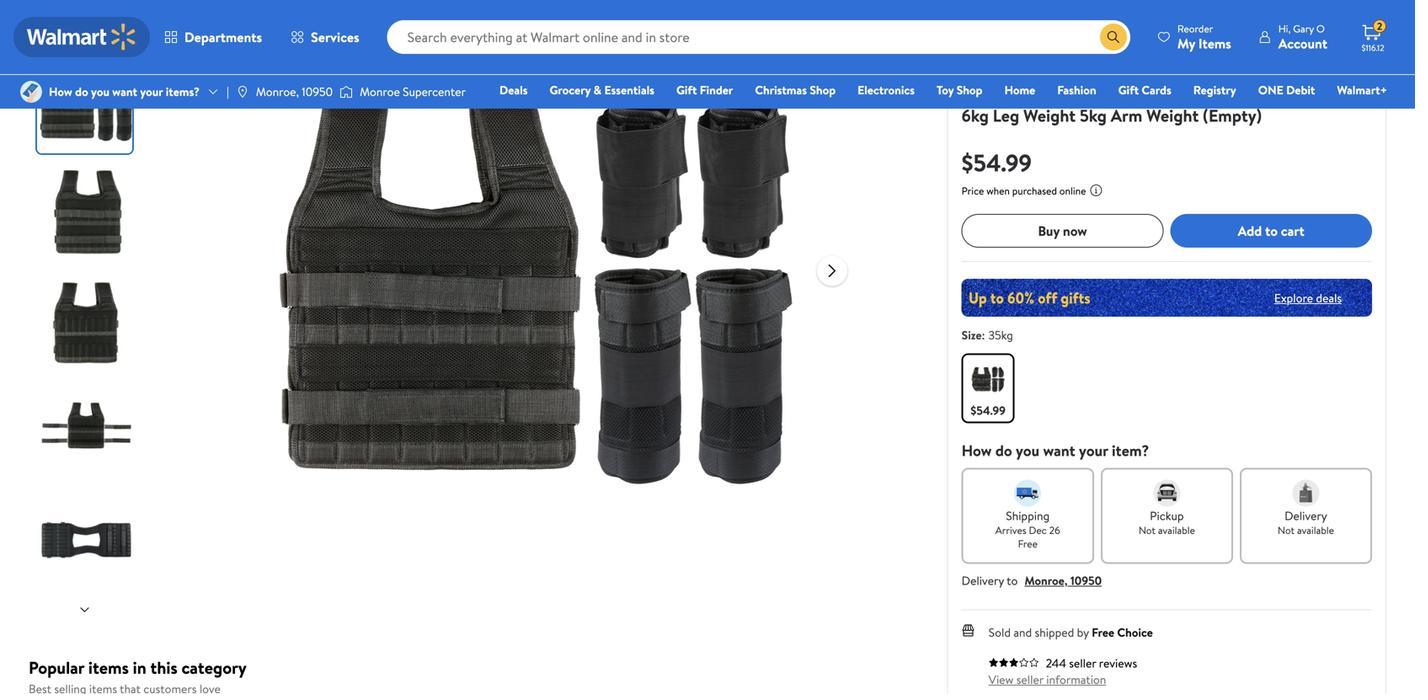 Task type: locate. For each thing, give the bounding box(es) containing it.
next media item image
[[822, 261, 842, 281]]

home link
[[997, 81, 1043, 99]]

services
[[311, 28, 359, 46]]

fashion link
[[1050, 81, 1104, 99]]

delivery up sold
[[962, 573, 1004, 589]]

$54.99 up when
[[962, 146, 1032, 179]]

1 horizontal spatial you
[[1016, 440, 1040, 461]]

$54.99 down size : 35kg
[[971, 402, 1006, 419]]

1 horizontal spatial free
[[1092, 624, 1115, 641]]

0 horizontal spatial do
[[75, 83, 88, 100]]

seller right 244
[[1070, 655, 1097, 672]]

popular
[[29, 656, 84, 680]]

1 horizontal spatial delivery
[[1285, 508, 1328, 524]]

purchased
[[1013, 184, 1057, 198]]

0 vertical spatial free
[[1018, 537, 1038, 551]]

want left the items?
[[112, 83, 137, 100]]

1 vertical spatial want
[[1044, 440, 1076, 461]]

1 horizontal spatial  image
[[340, 83, 353, 100]]

seller for 244
[[1070, 655, 1097, 672]]

with
[[1322, 78, 1354, 102]]

2 gift from the left
[[1119, 82, 1139, 98]]

1 horizontal spatial how
[[962, 440, 992, 461]]

add
[[1238, 221, 1262, 240]]

2 not from the left
[[1278, 523, 1295, 538]]

1 vertical spatial $54.99
[[971, 402, 1006, 419]]

2
[[1378, 19, 1383, 33]]

1 vertical spatial do
[[996, 440, 1013, 461]]

gift finder
[[677, 82, 733, 98]]

1 vertical spatial 10950
[[1071, 573, 1102, 589]]

0 vertical spatial do
[[75, 83, 88, 100]]

shop right christmas
[[810, 82, 836, 98]]

tomshoo max loading 15kg35kg adjustable vest weight exercise weight loading cloth strength training with 6kg leg weight 5kg arm weight (empty) - image 2 of 7 image
[[37, 163, 136, 262]]

0 horizontal spatial seller
[[1017, 672, 1044, 688]]

tomshoo max loading 15kg35kg adjustable vest weight exercise weight loading cloth strength training with 6kg leg weight 5kg arm weight (empty) - image 5 of 7 image
[[37, 490, 136, 588]]

leg
[[993, 104, 1020, 127]]

items?
[[166, 83, 200, 100]]

available down the intent image for pickup
[[1159, 523, 1196, 538]]

0 horizontal spatial delivery
[[962, 573, 1004, 589]]

information
[[1047, 672, 1107, 688]]

do for how do you want your items?
[[75, 83, 88, 100]]

0 vertical spatial monroe,
[[256, 83, 299, 100]]

1 horizontal spatial want
[[1044, 440, 1076, 461]]

Walmart Site-Wide search field
[[387, 20, 1131, 54]]

do down $54.99 button at the bottom right of page
[[996, 440, 1013, 461]]

1 horizontal spatial gift
[[1119, 82, 1139, 98]]

0 vertical spatial how
[[49, 83, 72, 100]]

0 horizontal spatial free
[[1018, 537, 1038, 551]]

delivery not available
[[1278, 508, 1335, 538]]

0 vertical spatial to
[[1266, 221, 1278, 240]]

1 vertical spatial delivery
[[962, 573, 1004, 589]]

1 horizontal spatial not
[[1278, 523, 1295, 538]]

grocery & essentials link
[[542, 81, 662, 99]]

15kg35kg
[[1129, 53, 1198, 77]]

to down arrives at the right bottom
[[1007, 573, 1018, 589]]

(empty)
[[1203, 104, 1262, 127]]

1 horizontal spatial seller
[[1070, 655, 1097, 672]]

0 horizontal spatial  image
[[20, 81, 42, 103]]

1 horizontal spatial available
[[1298, 523, 1335, 538]]

1 vertical spatial how
[[962, 440, 992, 461]]

shop for christmas shop
[[810, 82, 836, 98]]

monroe, down dec
[[1025, 573, 1068, 589]]

deals
[[500, 82, 528, 98]]

free down shipping
[[1018, 537, 1038, 551]]

5kg
[[1080, 104, 1107, 127]]

explore
[[1275, 290, 1314, 306]]

$54.99
[[962, 146, 1032, 179], [971, 402, 1006, 419]]

vest
[[1284, 53, 1316, 77]]

0 vertical spatial your
[[140, 83, 163, 100]]

christmas shop
[[755, 82, 836, 98]]

electronics
[[858, 82, 915, 98]]

delivery inside delivery not available
[[1285, 508, 1328, 524]]

seller down 3.1967 stars out of 5, based on 244 seller reviews element
[[1017, 672, 1044, 688]]

0 vertical spatial you
[[91, 83, 109, 100]]

1 vertical spatial to
[[1007, 573, 1018, 589]]

monroe, 10950
[[256, 83, 333, 100]]

deals link
[[492, 81, 535, 99]]

zoom image modal image
[[887, 58, 907, 78]]

essentials
[[605, 82, 655, 98]]

1 vertical spatial free
[[1092, 624, 1115, 641]]

one debit
[[1259, 82, 1316, 98]]

1 vertical spatial loading
[[1084, 78, 1142, 102]]

 image left monroe
[[340, 83, 353, 100]]

do down walmart image
[[75, 83, 88, 100]]

your for item?
[[1079, 440, 1109, 461]]

0 horizontal spatial 10950
[[302, 83, 333, 100]]

10950 up by
[[1071, 573, 1102, 589]]

not for delivery
[[1278, 523, 1295, 538]]

how down $54.99 button at the bottom right of page
[[962, 440, 992, 461]]

1 vertical spatial you
[[1016, 440, 1040, 461]]

item?
[[1112, 440, 1150, 461]]

0 horizontal spatial to
[[1007, 573, 1018, 589]]

free
[[1018, 537, 1038, 551], [1092, 624, 1115, 641]]

toy shop link
[[929, 81, 990, 99]]

how for how do you want your item?
[[962, 440, 992, 461]]

max
[[1031, 53, 1063, 77]]

seller
[[1070, 655, 1097, 672], [1017, 672, 1044, 688]]

Search search field
[[387, 20, 1131, 54]]

intent image for delivery image
[[1293, 480, 1320, 507]]

one debit link
[[1251, 81, 1323, 99]]

choice
[[1118, 624, 1153, 641]]

0 horizontal spatial available
[[1159, 523, 1196, 538]]

2 shop from the left
[[957, 82, 983, 98]]

1 available from the left
[[1159, 523, 1196, 538]]

1 gift from the left
[[677, 82, 697, 98]]

shop inside "christmas shop" 'link'
[[810, 82, 836, 98]]

delivery down intent image for delivery
[[1285, 508, 1328, 524]]

strength
[[1191, 78, 1256, 102]]

view seller information
[[989, 672, 1107, 688]]

0 vertical spatial delivery
[[1285, 508, 1328, 524]]

0 horizontal spatial you
[[91, 83, 109, 100]]

1 shop from the left
[[810, 82, 836, 98]]

you down walmart image
[[91, 83, 109, 100]]

not for pickup
[[1139, 523, 1156, 538]]

not down the intent image for pickup
[[1139, 523, 1156, 538]]

gift cards
[[1119, 82, 1172, 98]]

not down intent image for delivery
[[1278, 523, 1295, 538]]

shipped
[[1035, 624, 1075, 641]]

0 horizontal spatial monroe,
[[256, 83, 299, 100]]

you up intent image for shipping
[[1016, 440, 1040, 461]]

10950 down services "popup button" on the left of page
[[302, 83, 333, 100]]

intent image for pickup image
[[1154, 480, 1181, 507]]

you for how do you want your items?
[[91, 83, 109, 100]]

pickup
[[1150, 508, 1184, 524]]

1 vertical spatial your
[[1079, 440, 1109, 461]]

arrives
[[996, 523, 1027, 538]]

available for pickup
[[1159, 523, 1196, 538]]

0 horizontal spatial gift
[[677, 82, 697, 98]]

want for item?
[[1044, 440, 1076, 461]]

free right by
[[1092, 624, 1115, 641]]

loading up arm
[[1084, 78, 1142, 102]]

buy now button
[[962, 214, 1164, 248]]

1 horizontal spatial shop
[[957, 82, 983, 98]]

you
[[91, 83, 109, 100], [1016, 440, 1040, 461]]

not inside pickup not available
[[1139, 523, 1156, 538]]

free for by
[[1092, 624, 1115, 641]]

2 available from the left
[[1298, 523, 1335, 538]]

want for items?
[[112, 83, 137, 100]]

account
[[1279, 34, 1328, 53]]

fashion
[[1058, 82, 1097, 98]]

0 vertical spatial loading
[[1067, 53, 1125, 77]]

free inside shipping arrives dec 26 free
[[1018, 537, 1038, 551]]

deals
[[1316, 290, 1342, 306]]

tomshoo max loading 15kg35kg adjustable vest weight exercise weight loading cloth strength training with 6kg leg weight 5kg arm weight (empty) image
[[264, 13, 804, 552]]

popular items in this category
[[29, 656, 247, 680]]

available inside pickup not available
[[1159, 523, 1196, 538]]

1 horizontal spatial do
[[996, 440, 1013, 461]]

your for items?
[[140, 83, 163, 100]]

available down intent image for delivery
[[1298, 523, 1335, 538]]

supercenter
[[403, 83, 466, 100]]

your left the items?
[[140, 83, 163, 100]]

not
[[1139, 523, 1156, 538], [1278, 523, 1295, 538]]

how do you want your items?
[[49, 83, 200, 100]]

0 horizontal spatial how
[[49, 83, 72, 100]]

add to cart
[[1238, 221, 1305, 240]]

this
[[150, 656, 178, 680]]

want left "item?"
[[1044, 440, 1076, 461]]

size list
[[959, 350, 1376, 427]]

10950
[[302, 83, 333, 100], [1071, 573, 1102, 589]]

not inside delivery not available
[[1278, 523, 1295, 538]]

to left the cart
[[1266, 221, 1278, 240]]

 image
[[236, 85, 249, 99]]

1 horizontal spatial monroe,
[[1025, 573, 1068, 589]]

0 vertical spatial want
[[112, 83, 137, 100]]

loading up fashion
[[1067, 53, 1125, 77]]

delivery
[[1285, 508, 1328, 524], [962, 573, 1004, 589]]

registry link
[[1186, 81, 1244, 99]]

0 horizontal spatial shop
[[810, 82, 836, 98]]

available inside delivery not available
[[1298, 523, 1335, 538]]

gary
[[1294, 21, 1315, 36]]

intent image for shipping image
[[1015, 480, 1042, 507]]

monroe, right |
[[256, 83, 299, 100]]

to inside button
[[1266, 221, 1278, 240]]

gift left finder at the top of the page
[[677, 82, 697, 98]]

gift up arm
[[1119, 82, 1139, 98]]

tomshoo max loading 15kg35kg adjustable vest weight exercise weight loading cloth strength training with 6kg leg weight 5kg arm weight (empty)
[[962, 53, 1372, 127]]

0 horizontal spatial not
[[1139, 523, 1156, 538]]

0 horizontal spatial want
[[112, 83, 137, 100]]

available
[[1159, 523, 1196, 538], [1298, 523, 1335, 538]]

1 not from the left
[[1139, 523, 1156, 538]]

grocery
[[550, 82, 591, 98]]

reorder
[[1178, 21, 1214, 36]]

how down walmart image
[[49, 83, 72, 100]]

legal information image
[[1090, 184, 1103, 197]]

1 horizontal spatial your
[[1079, 440, 1109, 461]]

monroe,
[[256, 83, 299, 100], [1025, 573, 1068, 589]]

1 horizontal spatial 10950
[[1071, 573, 1102, 589]]

shop right toy on the top right of the page
[[957, 82, 983, 98]]

your left "item?"
[[1079, 440, 1109, 461]]

view
[[989, 672, 1014, 688]]

 image down walmart image
[[20, 81, 42, 103]]

26
[[1050, 523, 1061, 538]]

how
[[49, 83, 72, 100], [962, 440, 992, 461]]

christmas
[[755, 82, 807, 98]]

shop inside toy shop link
[[957, 82, 983, 98]]

0 horizontal spatial your
[[140, 83, 163, 100]]

1 horizontal spatial to
[[1266, 221, 1278, 240]]

244 seller reviews
[[1046, 655, 1138, 672]]

tomshoo max loading 15kg35kg adjustable vest weight exercise weight loading cloth strength training with 6kg leg weight 5kg arm weight (empty) - image 3 of 7 image
[[37, 272, 136, 371]]

 image
[[20, 81, 42, 103], [340, 83, 353, 100]]

adjustable
[[1202, 53, 1280, 77]]



Task type: vqa. For each thing, say whether or not it's contained in the screenshot.
High tech gifts, huge savings Shop now
no



Task type: describe. For each thing, give the bounding box(es) containing it.
next image image
[[78, 603, 91, 617]]

available for delivery
[[1298, 523, 1335, 538]]

training
[[1260, 78, 1318, 102]]

dec
[[1029, 523, 1047, 538]]

how do you want your item?
[[962, 440, 1150, 461]]

tomshoo max loading 15kg35kg adjustable vest weight exercise weight loading cloth strength training with 6kg leg weight 5kg arm weight (empty) - image 4 of 7 image
[[37, 381, 136, 479]]

3.1967 stars out of 5, based on 244 seller reviews element
[[989, 658, 1040, 668]]

debit
[[1287, 82, 1316, 98]]

finder
[[700, 82, 733, 98]]

free for 26
[[1018, 537, 1038, 551]]

items
[[1199, 34, 1232, 53]]

to for delivery
[[1007, 573, 1018, 589]]

you for how do you want your item?
[[1016, 440, 1040, 461]]

search icon image
[[1107, 30, 1121, 44]]

$54.99 inside button
[[971, 402, 1006, 419]]

now
[[1063, 221, 1088, 240]]

home
[[1005, 82, 1036, 98]]

$54.99 button
[[962, 353, 1015, 423]]

walmart+ link
[[1330, 81, 1395, 99]]

weight down fashion
[[1024, 104, 1076, 127]]

registry
[[1194, 82, 1237, 98]]

monroe, 10950 button
[[1025, 573, 1102, 589]]

$116.12
[[1362, 42, 1385, 54]]

buy now
[[1038, 221, 1088, 240]]

weight down max
[[1027, 78, 1080, 102]]

 image for monroe supercenter
[[340, 83, 353, 100]]

o
[[1317, 21, 1325, 36]]

|
[[227, 83, 229, 100]]

 image for how do you want your items?
[[20, 81, 42, 103]]

gift for gift finder
[[677, 82, 697, 98]]

hi,
[[1279, 21, 1291, 36]]

when
[[987, 184, 1010, 198]]

delivery for to
[[962, 573, 1004, 589]]

size
[[962, 327, 982, 343]]

exercise
[[962, 78, 1023, 102]]

and
[[1014, 624, 1032, 641]]

reorder my items
[[1178, 21, 1232, 53]]

view seller information link
[[989, 672, 1107, 688]]

shop for toy shop
[[957, 82, 983, 98]]

price when purchased online
[[962, 184, 1086, 198]]

&
[[594, 82, 602, 98]]

tomshoo
[[962, 53, 1027, 77]]

reviews
[[1099, 655, 1138, 672]]

my
[[1178, 34, 1196, 53]]

delivery to monroe, 10950
[[962, 573, 1102, 589]]

0 vertical spatial $54.99
[[962, 146, 1032, 179]]

shipping arrives dec 26 free
[[996, 508, 1061, 551]]

walmart image
[[27, 24, 137, 51]]

christmas shop link
[[748, 81, 844, 99]]

sold and shipped by free choice
[[989, 624, 1153, 641]]

cloth
[[1146, 78, 1187, 102]]

weight down cloth
[[1147, 104, 1199, 127]]

departments button
[[150, 17, 276, 57]]

up to sixty percent off deals. shop now. image
[[962, 279, 1373, 317]]

electronics link
[[850, 81, 923, 99]]

gift cards link
[[1111, 81, 1179, 99]]

gift finder link
[[669, 81, 741, 99]]

arm
[[1111, 104, 1143, 127]]

how for how do you want your items?
[[49, 83, 72, 100]]

one
[[1259, 82, 1284, 98]]

services button
[[276, 17, 374, 57]]

online
[[1060, 184, 1086, 198]]

grocery & essentials
[[550, 82, 655, 98]]

cart
[[1281, 221, 1305, 240]]

buy
[[1038, 221, 1060, 240]]

delivery for not
[[1285, 508, 1328, 524]]

tomshoo max loading 15kg35kg adjustable vest weight exercise weight loading cloth strength training with 6kg leg weight 5kg arm weight (empty) - image 1 of 7 image
[[37, 55, 136, 153]]

walmart+
[[1338, 82, 1388, 98]]

explore deals link
[[1268, 283, 1349, 313]]

weight up the "with"
[[1320, 53, 1372, 77]]

1 vertical spatial monroe,
[[1025, 573, 1068, 589]]

in
[[133, 656, 146, 680]]

departments
[[185, 28, 262, 46]]

seller for view
[[1017, 672, 1044, 688]]

pickup not available
[[1139, 508, 1196, 538]]

add to cart button
[[1171, 214, 1373, 248]]

do for how do you want your item?
[[996, 440, 1013, 461]]

244
[[1046, 655, 1067, 672]]

0 vertical spatial 10950
[[302, 83, 333, 100]]

explore deals
[[1275, 290, 1342, 306]]

gift for gift cards
[[1119, 82, 1139, 98]]

shipping
[[1006, 508, 1050, 524]]

by
[[1077, 624, 1089, 641]]

6kg
[[962, 104, 989, 127]]

size : 35kg
[[962, 327, 1013, 343]]

hi, gary o account
[[1279, 21, 1328, 53]]

category
[[182, 656, 247, 680]]

to for add
[[1266, 221, 1278, 240]]



